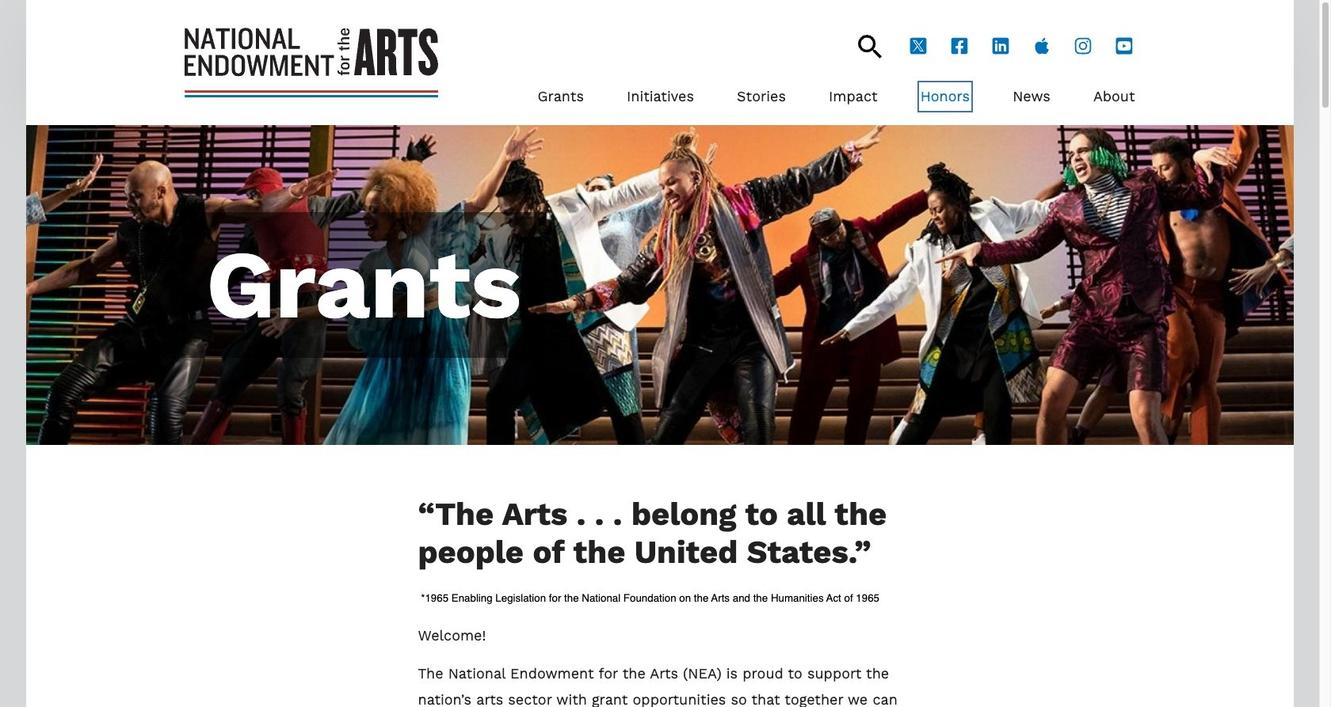 Task type: vqa. For each thing, say whether or not it's contained in the screenshot.
Four women dressed in white dancing KATHAK style on stage. 'Image'
no



Task type: describe. For each thing, give the bounding box(es) containing it.
actors stretched across the stage image
[[26, 126, 1294, 446]]

national endowment for the arts logo image
[[184, 28, 438, 97]]

2 menu item from the left
[[627, 84, 694, 110]]

7 menu item from the left
[[1094, 84, 1135, 110]]

1 menu item from the left
[[538, 84, 584, 110]]

4 menu item from the left
[[829, 84, 878, 110]]

3 menu item from the left
[[737, 84, 786, 110]]



Task type: locate. For each thing, give the bounding box(es) containing it.
menu bar
[[538, 59, 1135, 110]]

6 menu item from the left
[[1013, 84, 1051, 110]]

menu item
[[538, 84, 584, 110], [627, 84, 694, 110], [737, 84, 786, 110], [829, 84, 878, 110], [921, 84, 970, 110], [1013, 84, 1051, 110], [1094, 84, 1135, 110]]

5 menu item from the left
[[921, 84, 970, 110]]



